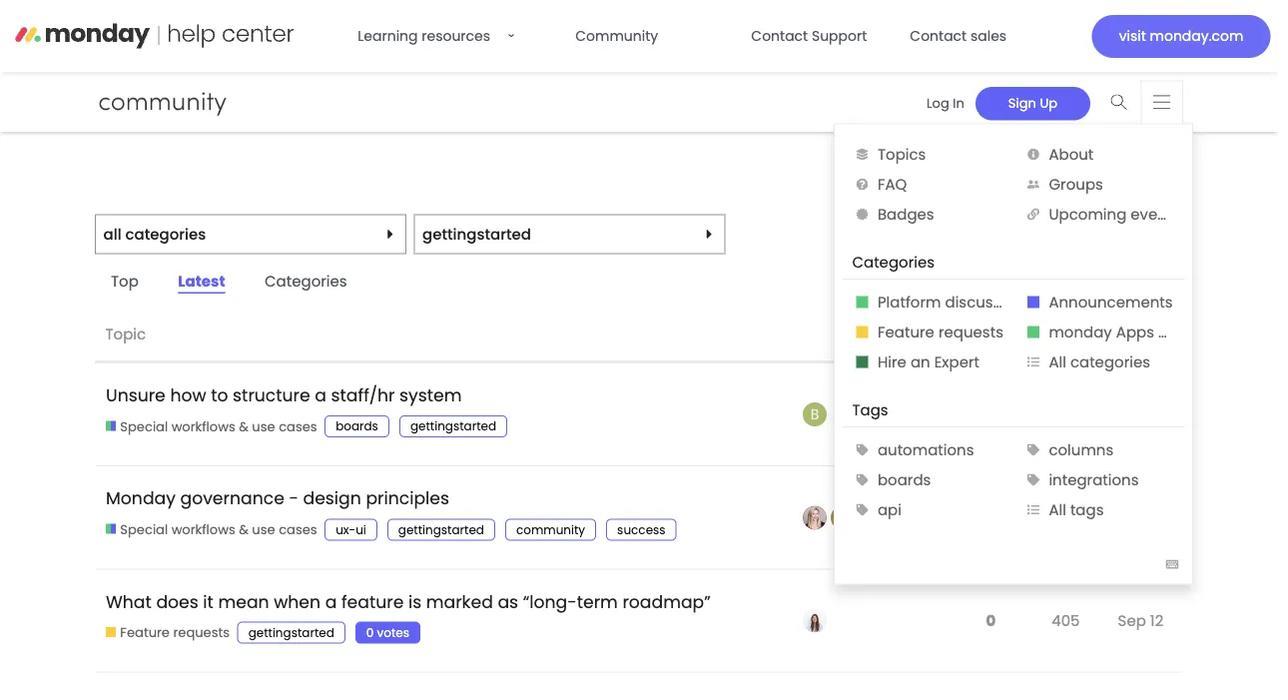 Task type: describe. For each thing, give the bounding box(es) containing it.
cases for structure
[[279, 418, 317, 436]]

api
[[878, 499, 902, 521]]

groups
[[1049, 173, 1104, 195]]

what does it mean when a feature is marked as "long-term roadmap" link
[[106, 575, 711, 629]]

0 vertical spatial a
[[315, 384, 327, 408]]

when
[[274, 590, 321, 614]]

log in
[[927, 94, 965, 112]]

structure
[[233, 384, 310, 408]]

12
[[1151, 610, 1164, 631]]

tag image for automations
[[857, 444, 869, 456]]

ui
[[356, 521, 366, 538]]

monday
[[1049, 321, 1113, 343]]

search image
[[1111, 94, 1128, 109]]

mike buckiewicz - most recent poster image
[[831, 403, 855, 427]]

top
[[111, 270, 139, 292]]

how
[[170, 384, 206, 408]]

0 for 0
[[986, 610, 996, 631]]

platform
[[878, 291, 941, 313]]

visit monday.com link
[[1092, 15, 1271, 58]]

categories inside 'link'
[[265, 270, 347, 292]]

tags list for principles
[[325, 519, 687, 541]]

tags list for a
[[325, 416, 518, 438]]

activity
[[1114, 323, 1168, 345]]

upcoming
[[1049, 203, 1127, 225]]

topics link
[[843, 139, 1014, 169]]

success link
[[606, 519, 677, 541]]

sep
[[1118, 610, 1147, 631]]

to
[[211, 384, 228, 408]]

list image for all tags
[[1028, 504, 1040, 516]]

juliette  - original poster, most recent poster image
[[803, 609, 827, 633]]

james harold griffin - frequent poster image
[[831, 506, 855, 530]]

topic
[[105, 323, 146, 345]]

community link
[[505, 519, 596, 541]]

contact for contact sales
[[910, 26, 967, 45]]

integrations
[[1049, 469, 1139, 491]]

ben curry - original poster image
[[803, 403, 827, 427]]

1 vertical spatial feature requests link
[[106, 624, 230, 642]]

marked
[[426, 590, 493, 614]]

governance
[[180, 487, 285, 511]]

tag image for boards
[[857, 474, 869, 486]]

0 for 0 votes
[[366, 624, 374, 641]]

use for -
[[252, 521, 275, 539]]

1 horizontal spatial boards
[[878, 469, 931, 491]]

workflows for how
[[171, 418, 235, 436]]

tags list for when
[[237, 622, 431, 644]]

sales
[[971, 26, 1007, 45]]

expert
[[935, 351, 980, 373]]

special workflows & use cases link for how
[[106, 418, 317, 436]]

success
[[617, 521, 666, 538]]

feature requests inside navigation
[[878, 321, 1004, 343]]

unsure
[[106, 384, 166, 408]]

categories for all categories
[[1071, 351, 1151, 373]]

monday governance - design principles
[[106, 487, 450, 511]]

all categories
[[1049, 351, 1151, 373]]

visit monday.com
[[1119, 26, 1244, 46]]

learning resources
[[358, 26, 491, 45]]

support
[[812, 26, 867, 45]]

community
[[576, 26, 659, 45]]

roadmap"
[[623, 590, 711, 614]]

columns
[[1049, 439, 1114, 461]]

2d link
[[1127, 389, 1156, 440]]

platform discussions
[[878, 291, 1032, 313]]

all for all categories
[[1049, 351, 1067, 373]]

0 vertical spatial boards link
[[325, 416, 389, 438]]

tags
[[1071, 499, 1104, 521]]

badges link
[[843, 199, 1014, 229]]

tags
[[852, 399, 889, 421]]

navigation containing topics
[[834, 81, 1258, 585]]

0 button
[[981, 598, 1001, 643]]

tag image for integrations
[[1028, 474, 1040, 486]]

tag image for columns
[[1028, 444, 1040, 456]]

up
[[1040, 94, 1058, 112]]

categories link
[[249, 266, 363, 297]]

1
[[988, 404, 994, 425]]

layer group image
[[857, 148, 869, 160]]

all categories link
[[1014, 347, 1185, 377]]

user friends image
[[1028, 178, 1040, 190]]

faq link
[[843, 169, 1014, 199]]

events
[[1131, 203, 1181, 225]]

list image for all categories
[[1028, 356, 1040, 368]]

log
[[927, 94, 950, 112]]

2d
[[1132, 404, 1151, 425]]

monday.com logo image
[[15, 16, 295, 56]]

monday apps & developers
[[1049, 321, 1258, 343]]

sign
[[1009, 94, 1037, 112]]

upcoming events link
[[1014, 199, 1185, 229]]

about link
[[1014, 139, 1185, 169]]

automations
[[878, 439, 974, 461]]

workflows for governance
[[171, 521, 235, 539]]

system
[[400, 384, 462, 408]]

36
[[1057, 404, 1075, 425]]

2 vertical spatial gettingstarted link
[[237, 622, 345, 644]]

ux-
[[336, 521, 356, 538]]

resources
[[422, 26, 491, 45]]

unsure how to structure a staff/hr system
[[106, 384, 462, 408]]

& for unsure how to structure a staff/hr system
[[239, 418, 249, 436]]

what
[[106, 590, 152, 614]]

gettingstarted link for monday governance - design principles
[[387, 519, 495, 541]]

what does it mean when a feature is marked as "long-term roadmap"
[[106, 590, 711, 614]]

upcoming events
[[1049, 203, 1181, 225]]

gettingstarted link for unsure how to structure a staff/hr system
[[399, 416, 508, 438]]

posters element
[[798, 308, 954, 362]]

contact support
[[752, 26, 867, 45]]

topics
[[878, 143, 926, 165]]

all
[[103, 223, 121, 245]]



Task type: vqa. For each thing, say whether or not it's contained in the screenshot.
68
no



Task type: locate. For each thing, give the bounding box(es) containing it.
1 list image from the top
[[1028, 356, 1040, 368]]

1 vertical spatial feature requests
[[120, 624, 230, 642]]

0 horizontal spatial requests
[[173, 624, 230, 642]]

workflows down governance
[[171, 521, 235, 539]]

1 vertical spatial use
[[252, 521, 275, 539]]

0 horizontal spatial categories
[[125, 223, 206, 245]]

all categories
[[103, 223, 206, 245]]

sign up
[[1009, 94, 1058, 112]]

gettingstarted link
[[399, 416, 508, 438], [387, 519, 495, 541], [237, 622, 345, 644]]

1 vertical spatial gettingstarted link
[[387, 519, 495, 541]]

0 vertical spatial tag image
[[1028, 444, 1040, 456]]

1 horizontal spatial feature
[[878, 321, 935, 343]]

api link
[[843, 495, 1014, 525]]

0 horizontal spatial feature
[[120, 624, 170, 642]]

workflows
[[171, 418, 235, 436], [171, 521, 235, 539]]

community
[[516, 521, 585, 538]]

special down 'monday'
[[120, 521, 168, 539]]

tags list containing ux-ui
[[325, 519, 687, 541]]

1 use from the top
[[252, 418, 275, 436]]

tag image inside automations link
[[857, 444, 869, 456]]

staff/hr
[[331, 384, 395, 408]]

categories for all categories
[[125, 223, 206, 245]]

tag image inside api link
[[857, 504, 869, 516]]

tag image up the peta bolger - frequent poster image
[[857, 474, 869, 486]]

learning
[[358, 26, 418, 45]]

1 vertical spatial special workflows & use cases link
[[106, 521, 317, 539]]

2 cases from the top
[[279, 521, 317, 539]]

0 horizontal spatial 0
[[366, 624, 374, 641]]

0 vertical spatial &
[[1159, 321, 1170, 343]]

0 horizontal spatial tag image
[[857, 504, 869, 516]]

1 vertical spatial all
[[1049, 499, 1067, 521]]

boards link down "automations"
[[843, 465, 1014, 495]]

tag image left columns
[[1028, 444, 1040, 456]]

link image
[[1028, 208, 1040, 220]]

0 vertical spatial workflows
[[171, 418, 235, 436]]

0 vertical spatial categories
[[125, 223, 206, 245]]

0 vertical spatial cases
[[279, 418, 317, 436]]

"long-
[[523, 590, 577, 614]]

groups link
[[1014, 169, 1185, 199]]

list image inside "all categories" link
[[1028, 356, 1040, 368]]

0 horizontal spatial boards
[[336, 418, 378, 435]]

cases for design
[[279, 521, 317, 539]]

columns link
[[1014, 435, 1185, 465]]

0 vertical spatial feature requests
[[878, 321, 1004, 343]]

1 vertical spatial list image
[[1028, 504, 1040, 516]]

1 special workflows & use cases from the top
[[120, 418, 317, 436]]

special for monday
[[120, 521, 168, 539]]

2 list image from the top
[[1028, 504, 1040, 516]]

special workflows & use cases link down to
[[106, 418, 317, 436]]

views button
[[1029, 308, 1104, 362]]

monday apps & developers link
[[1014, 317, 1258, 347]]

an
[[911, 351, 931, 373]]

tag image inside integrations link
[[1028, 474, 1040, 486]]

tag image down tags at the bottom right of page
[[857, 444, 869, 456]]

0 votes
[[366, 624, 410, 641]]

requests
[[939, 321, 1004, 343], [173, 624, 230, 642]]

contact left the 'support'
[[752, 26, 808, 45]]

tags list
[[325, 416, 518, 438], [325, 519, 687, 541], [237, 622, 431, 644]]

0 inside "button"
[[986, 610, 996, 631]]

1 contact from the left
[[752, 26, 808, 45]]

all inside all tags link
[[1049, 499, 1067, 521]]

michele - frequent poster image
[[887, 506, 911, 530]]

unsure how to structure a staff/hr system link
[[106, 369, 462, 423]]

monday governance - design principles link
[[106, 472, 450, 526]]

info circle image
[[1028, 148, 1040, 160]]

about
[[1049, 143, 1094, 165]]

contact sales link
[[898, 16, 1019, 56]]

1 vertical spatial &
[[239, 418, 249, 436]]

a left staff/hr
[[315, 384, 327, 408]]

requests down it
[[173, 624, 230, 642]]

categories right the 'all'
[[125, 223, 206, 245]]

1 vertical spatial boards
[[878, 469, 931, 491]]

special workflows & use cases link for governance
[[106, 521, 317, 539]]

& right apps
[[1159, 321, 1170, 343]]

replies button
[[954, 308, 1029, 362]]

1 special from the top
[[120, 418, 168, 436]]

1 vertical spatial special workflows & use cases
[[120, 521, 317, 539]]

2 all from the top
[[1049, 499, 1067, 521]]

special workflows & use cases link
[[106, 418, 317, 436], [106, 521, 317, 539]]

gettingstarted link down when
[[237, 622, 345, 644]]

tag image for api
[[857, 504, 869, 516]]

& down governance
[[239, 521, 249, 539]]

1 vertical spatial feature
[[120, 624, 170, 642]]

& inside monday apps & developers link
[[1159, 321, 1170, 343]]

replies
[[965, 323, 1018, 345]]

contact left sales
[[910, 26, 967, 45]]

views
[[1045, 323, 1088, 345]]

0 left the 405
[[986, 610, 996, 631]]

0 vertical spatial list image
[[1028, 356, 1040, 368]]

design
[[303, 487, 361, 511]]

2 vertical spatial tags list
[[237, 622, 431, 644]]

1 horizontal spatial contact
[[910, 26, 967, 45]]

2 use from the top
[[252, 521, 275, 539]]

0 horizontal spatial boards link
[[325, 416, 389, 438]]

requests up expert
[[939, 321, 1004, 343]]

discussions
[[945, 291, 1032, 313]]

1 horizontal spatial boards link
[[843, 465, 1014, 495]]

0 vertical spatial feature
[[878, 321, 935, 343]]

feature requests link
[[843, 317, 1014, 347], [106, 624, 230, 642]]

all for all tags
[[1049, 499, 1067, 521]]

sign up button
[[976, 87, 1091, 120]]

tags list down when
[[237, 622, 431, 644]]

0 vertical spatial special workflows & use cases link
[[106, 418, 317, 436]]

0 vertical spatial boards
[[336, 418, 378, 435]]

1 vertical spatial boards link
[[843, 465, 1014, 495]]

tag image inside boards link
[[857, 474, 869, 486]]

tags list down the system
[[325, 416, 518, 438]]

tag image inside columns 'link'
[[1028, 444, 1040, 456]]

1 vertical spatial cases
[[279, 521, 317, 539]]

1 button
[[983, 392, 999, 437]]

special
[[120, 418, 168, 436], [120, 521, 168, 539]]

2 special from the top
[[120, 521, 168, 539]]

question circle image
[[857, 178, 869, 190]]

0 vertical spatial use
[[252, 418, 275, 436]]

boards down staff/hr
[[336, 418, 378, 435]]

1 special workflows & use cases link from the top
[[106, 418, 317, 436]]

all down views
[[1049, 351, 1067, 373]]

0 vertical spatial feature requests link
[[843, 317, 1014, 347]]

special down unsure
[[120, 418, 168, 436]]

0 votes link
[[355, 622, 421, 644]]

special workflows & use cases down to
[[120, 418, 317, 436]]

1 horizontal spatial categories
[[852, 251, 935, 273]]

0 vertical spatial all
[[1049, 351, 1067, 373]]

all left tags on the right bottom of the page
[[1049, 499, 1067, 521]]

hire an expert
[[878, 351, 980, 373]]

categories inside navigation
[[1071, 351, 1151, 373]]

ux-ui link
[[325, 519, 377, 541]]

tag image
[[1028, 444, 1040, 456], [857, 504, 869, 516]]

1 vertical spatial workflows
[[171, 521, 235, 539]]

1 cases from the top
[[279, 418, 317, 436]]

1 horizontal spatial feature requests link
[[843, 317, 1014, 347]]

0 vertical spatial special workflows & use cases
[[120, 418, 317, 436]]

announcements link
[[1014, 287, 1185, 317]]

use down monday governance - design principles
[[252, 521, 275, 539]]

gettingstarted link down "principles"
[[387, 519, 495, 541]]

log in button
[[916, 87, 976, 120]]

use for to
[[252, 418, 275, 436]]

& down structure
[[239, 418, 249, 436]]

1 vertical spatial requests
[[173, 624, 230, 642]]

cases
[[279, 418, 317, 436], [279, 521, 317, 539]]

special for unsure
[[120, 418, 168, 436]]

0 vertical spatial requests
[[939, 321, 1004, 343]]

peta bolger - frequent poster image
[[859, 506, 883, 530]]

all inside "all categories" link
[[1049, 351, 1067, 373]]

1 vertical spatial categories
[[1071, 351, 1151, 373]]

a right when
[[325, 590, 337, 614]]

sep 12
[[1118, 610, 1164, 631]]

1 vertical spatial special
[[120, 521, 168, 539]]

list image inside all tags link
[[1028, 504, 1040, 516]]

automations link
[[843, 435, 1014, 465]]

is
[[408, 590, 422, 614]]

2 workflows from the top
[[171, 521, 235, 539]]

all tags
[[1049, 499, 1104, 521]]

2 contact from the left
[[910, 26, 967, 45]]

keyboard shortcuts image
[[1166, 558, 1179, 571]]

1 horizontal spatial feature requests
[[878, 321, 1004, 343]]

sep 12 link
[[1113, 595, 1169, 646]]

boards link down staff/hr
[[325, 416, 389, 438]]

list image
[[1028, 356, 1040, 368], [1028, 504, 1040, 516]]

special workflows & use cases link down governance
[[106, 521, 317, 539]]

use down structure
[[252, 418, 275, 436]]

contact sales
[[910, 26, 1007, 45]]

tags list up 'as'
[[325, 519, 687, 541]]

feature
[[878, 321, 935, 343], [120, 624, 170, 642]]

0 vertical spatial tags list
[[325, 416, 518, 438]]

feature down what
[[120, 624, 170, 642]]

0 horizontal spatial feature requests
[[120, 624, 230, 642]]

certificate image
[[857, 208, 869, 220]]

monday
[[106, 487, 176, 511]]

0 horizontal spatial categories
[[265, 270, 347, 292]]

caroline mckinnon - original poster image
[[803, 506, 827, 530]]

special workflows & use cases for how
[[120, 418, 317, 436]]

hire an expert link
[[843, 347, 1014, 377]]

categories down monday apps & developers link
[[1071, 351, 1151, 373]]

tag image left integrations
[[1028, 474, 1040, 486]]

gettingstarted
[[423, 223, 531, 245], [410, 418, 497, 435], [398, 521, 484, 538], [248, 624, 334, 641]]

term
[[577, 590, 618, 614]]

feature requests down does
[[120, 624, 230, 642]]

& for monday governance - design principles
[[239, 521, 249, 539]]

badges
[[878, 203, 935, 225]]

as
[[498, 590, 519, 614]]

1 horizontal spatial tag image
[[1028, 444, 1040, 456]]

contact for contact support
[[752, 26, 808, 45]]

feature requests link up hire an expert
[[843, 317, 1014, 347]]

boards up api
[[878, 469, 931, 491]]

2 special workflows & use cases link from the top
[[106, 521, 317, 539]]

workflows down how
[[171, 418, 235, 436]]

1 vertical spatial a
[[325, 590, 337, 614]]

navigation
[[834, 81, 1258, 585]]

1 vertical spatial tags list
[[325, 519, 687, 541]]

feature
[[342, 590, 404, 614]]

ux-ui
[[336, 521, 366, 538]]

3.5k
[[1052, 507, 1081, 528]]

feature requests down platform discussions link
[[878, 321, 1004, 343]]

0 left the votes on the bottom left of page
[[366, 624, 374, 641]]

tag image
[[857, 444, 869, 456], [857, 474, 869, 486], [1028, 474, 1040, 486]]

0 vertical spatial gettingstarted link
[[399, 416, 508, 438]]

cases down -
[[279, 521, 317, 539]]

use
[[252, 418, 275, 436], [252, 521, 275, 539]]

feature down platform
[[878, 321, 935, 343]]

tag image right the 'james harold griffin - frequent poster' image
[[857, 504, 869, 516]]

1 workflows from the top
[[171, 418, 235, 436]]

0 horizontal spatial feature requests link
[[106, 624, 230, 642]]

contact support link
[[740, 16, 879, 56]]

categories
[[852, 251, 935, 273], [265, 270, 347, 292]]

2 vertical spatial &
[[239, 521, 249, 539]]

&
[[1159, 321, 1170, 343], [239, 418, 249, 436], [239, 521, 249, 539]]

monday.com
[[1150, 26, 1244, 46]]

1 vertical spatial tag image
[[857, 504, 869, 516]]

1 horizontal spatial categories
[[1071, 351, 1151, 373]]

2 special workflows & use cases from the top
[[120, 521, 317, 539]]

feature requests link down does
[[106, 624, 230, 642]]

community link
[[564, 16, 670, 56]]

special workflows & use cases for governance
[[120, 521, 317, 539]]

gettingstarted link down the system
[[399, 416, 508, 438]]

1 horizontal spatial 0
[[986, 610, 996, 631]]

it
[[203, 590, 214, 614]]

does
[[156, 590, 199, 614]]

1 all from the top
[[1049, 351, 1067, 373]]

mean
[[218, 590, 269, 614]]

0 horizontal spatial contact
[[752, 26, 808, 45]]

special workflows & use cases down governance
[[120, 521, 317, 539]]

monday community forum image
[[0, 88, 265, 116]]

tags list containing boards
[[325, 416, 518, 438]]

tags list containing gettingstarted
[[237, 622, 431, 644]]

0 vertical spatial special
[[120, 418, 168, 436]]

activity button
[[1104, 308, 1184, 362]]

apps
[[1117, 321, 1155, 343]]

1 horizontal spatial requests
[[939, 321, 1004, 343]]

learning resources link
[[346, 16, 545, 56]]

latest link
[[162, 266, 241, 297]]

platform discussions link
[[843, 287, 1032, 317]]

cases down unsure how to structure a staff/hr system
[[279, 418, 317, 436]]

faq
[[878, 173, 907, 195]]

menu image
[[1154, 94, 1171, 109]]



